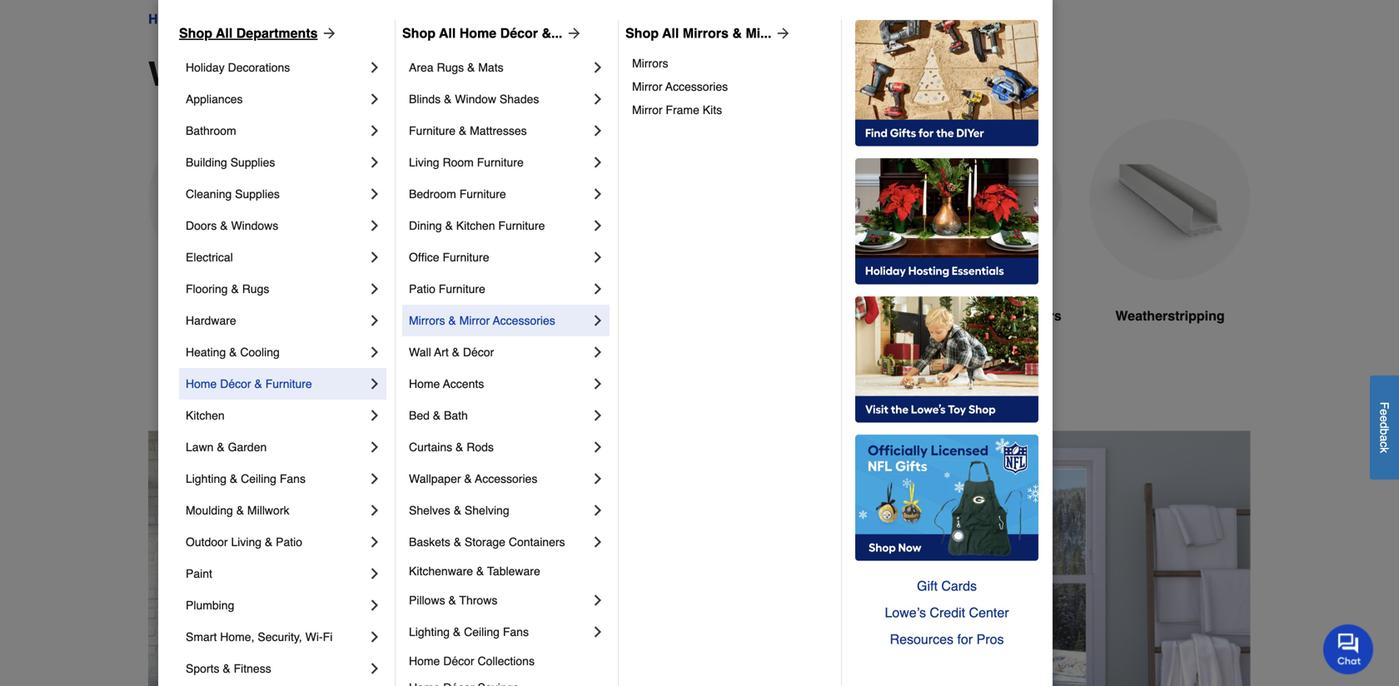 Task type: vqa. For each thing, say whether or not it's contained in the screenshot.
Remodeling
no



Task type: locate. For each thing, give the bounding box(es) containing it.
0 horizontal spatial living
[[231, 535, 262, 549]]

ceiling for lighting & ceiling fans link related to lighting & ceiling fans's chevron right icon
[[464, 625, 500, 639]]

& right shelves
[[454, 504, 461, 517]]

furniture down furniture & mattresses link
[[477, 156, 524, 169]]

& up living room furniture
[[459, 124, 467, 137]]

e
[[1378, 409, 1391, 415], [1378, 415, 1391, 422]]

chevron right image for shelves & shelving
[[590, 502, 606, 519]]

arrow right image up area rugs & mats link
[[562, 25, 582, 42]]

0 vertical spatial fans
[[280, 472, 306, 486]]

chevron right image for patio furniture
[[590, 281, 606, 297]]

0 horizontal spatial fans
[[280, 472, 306, 486]]

0 vertical spatial windows & doors
[[200, 11, 306, 27]]

lighting & ceiling fans link for lighting & ceiling fans's chevron right icon
[[409, 616, 590, 648]]

1 vertical spatial lighting & ceiling fans link
[[409, 616, 590, 648]]

a blue chamberlain garage door opener with two white light panels. image
[[901, 119, 1063, 280]]

1 arrow right image from the left
[[318, 25, 338, 42]]

patio up 'interior doors'
[[409, 282, 435, 296]]

3 shop from the left
[[625, 25, 659, 41]]

holiday decorations
[[186, 61, 290, 74]]

lighting up moulding
[[186, 472, 227, 486]]

chevron right image for bed & bath
[[590, 407, 606, 424]]

doors & windows
[[186, 219, 278, 232]]

lowe's
[[885, 605, 926, 620]]

bed & bath
[[409, 409, 468, 422]]

e up b
[[1378, 415, 1391, 422]]

0 vertical spatial supplies
[[230, 156, 275, 169]]

windows & doors up decorations
[[200, 11, 306, 27]]

mirror for mirror frame kits
[[632, 103, 663, 117]]

rugs right area
[[437, 61, 464, 74]]

0 horizontal spatial lighting
[[186, 472, 227, 486]]

lighting down pillows
[[409, 625, 450, 639]]

0 horizontal spatial mirrors
[[409, 314, 445, 327]]

shop up mirror accessories
[[625, 25, 659, 41]]

resources for pros
[[890, 632, 1004, 647]]

e up d
[[1378, 409, 1391, 415]]

0 horizontal spatial lighting & ceiling fans link
[[186, 463, 366, 495]]

center
[[969, 605, 1009, 620]]

living
[[409, 156, 439, 169], [231, 535, 262, 549]]

arrow right image for shop all departments
[[318, 25, 338, 42]]

pillows & throws link
[[409, 585, 590, 616]]

doors inside interior doors link
[[423, 308, 461, 324]]

advertisement region
[[148, 431, 1251, 686]]

blinds & window shades link
[[409, 83, 590, 115]]

living inside living room furniture link
[[409, 156, 439, 169]]

chevron right image for lawn & garden
[[366, 439, 383, 456]]

arrow right image inside shop all departments link
[[318, 25, 338, 42]]

& right dining
[[445, 219, 453, 232]]

mirror up mirror frame kits
[[632, 80, 663, 93]]

accessories up frame
[[665, 80, 728, 93]]

décor
[[500, 25, 538, 41], [463, 346, 494, 359], [220, 377, 251, 391], [443, 655, 474, 668]]

all inside the shop all mirrors & mi... link
[[662, 25, 679, 41]]

a piece of white weatherstripping. image
[[1089, 119, 1251, 280]]

2 vertical spatial mirror
[[459, 314, 490, 327]]

accessories up wall art & décor link
[[493, 314, 555, 327]]

kitchen link
[[186, 400, 366, 431]]

pros
[[976, 632, 1004, 647]]

0 vertical spatial mirrors
[[683, 25, 729, 41]]

bathroom link
[[186, 115, 366, 147]]

a blue six-lite, two-panel, shaker-style exterior door. image
[[148, 119, 310, 280]]

& right lawn
[[217, 441, 225, 454]]

0 vertical spatial ceiling
[[241, 472, 276, 486]]

mirror frame kits link
[[632, 98, 829, 122]]

1 all from the left
[[216, 25, 233, 41]]

moulding & millwork link
[[186, 495, 366, 526]]

outdoor living & patio link
[[186, 526, 366, 558]]

1 vertical spatial living
[[231, 535, 262, 549]]

mirrors up mirror accessories
[[632, 57, 668, 70]]

furniture down dining & kitchen furniture
[[443, 251, 489, 264]]

bed & bath link
[[409, 400, 590, 431]]

accessories
[[665, 80, 728, 93], [493, 314, 555, 327], [475, 472, 537, 486]]

all for mirrors
[[662, 25, 679, 41]]

mirror up wall art & décor
[[459, 314, 490, 327]]

1 horizontal spatial mirrors
[[632, 57, 668, 70]]

baskets
[[409, 535, 450, 549]]

chevron right image for cleaning supplies
[[366, 186, 383, 202]]

lowe's credit center
[[885, 605, 1009, 620]]

0 vertical spatial living
[[409, 156, 439, 169]]

decorations
[[228, 61, 290, 74]]

& up shelves & shelving
[[464, 472, 472, 486]]

all up holiday decorations at the left top of page
[[216, 25, 233, 41]]

1 vertical spatial mirrors
[[632, 57, 668, 70]]

living up bedroom
[[409, 156, 439, 169]]

tableware
[[487, 565, 540, 578]]

1 horizontal spatial shop
[[402, 25, 436, 41]]

home
[[148, 11, 185, 27], [459, 25, 496, 41], [186, 377, 217, 391], [409, 377, 440, 391], [409, 655, 440, 668]]

1 horizontal spatial fans
[[503, 625, 529, 639]]

2 all from the left
[[439, 25, 456, 41]]

wallpaper & accessories link
[[409, 463, 590, 495]]

1 vertical spatial fans
[[503, 625, 529, 639]]

curtains
[[409, 441, 452, 454]]

shop all home décor &...
[[402, 25, 562, 41]]

& right art
[[452, 346, 460, 359]]

mirrors up the wall
[[409, 314, 445, 327]]

kitchen down bedroom furniture
[[456, 219, 495, 232]]

patio furniture
[[409, 282, 485, 296]]

1 vertical spatial lighting & ceiling fans
[[409, 625, 529, 639]]

chevron right image for living room furniture
[[590, 154, 606, 171]]

fans up moulding & millwork link
[[280, 472, 306, 486]]

officially licensed n f l gifts. shop now. image
[[855, 435, 1038, 561]]

kitchen up lawn
[[186, 409, 225, 422]]

1 vertical spatial rugs
[[242, 282, 269, 296]]

furniture & mattresses link
[[409, 115, 590, 147]]

doors inside the exterior doors link
[[237, 308, 275, 324]]

smart home, security, wi-fi link
[[186, 621, 366, 653]]

home,
[[220, 630, 254, 644]]

mirror left frame
[[632, 103, 663, 117]]

kitchenware & tableware
[[409, 565, 540, 578]]

all up mirror accessories
[[662, 25, 679, 41]]

1 vertical spatial accessories
[[493, 314, 555, 327]]

supplies down building supplies link
[[235, 187, 280, 201]]

garage doors & openers
[[902, 308, 1061, 324]]

fans up home décor collections link
[[503, 625, 529, 639]]

0 vertical spatial lighting & ceiling fans
[[186, 472, 306, 486]]

doors
[[270, 11, 306, 27], [337, 55, 433, 93], [186, 219, 217, 232], [237, 308, 275, 324], [423, 308, 461, 324], [952, 308, 990, 324]]

1 horizontal spatial arrow right image
[[562, 25, 582, 42]]

1 e from the top
[[1378, 409, 1391, 415]]

1 horizontal spatial lighting & ceiling fans
[[409, 625, 529, 639]]

0 vertical spatial lighting
[[186, 472, 227, 486]]

electrical link
[[186, 242, 366, 273]]

1 vertical spatial mirror
[[632, 103, 663, 117]]

fi
[[323, 630, 333, 644]]

all for home
[[439, 25, 456, 41]]

0 horizontal spatial ceiling
[[241, 472, 276, 486]]

2 horizontal spatial shop
[[625, 25, 659, 41]]

arrow right image up holiday decorations link at top
[[318, 25, 338, 42]]

chevron right image for outdoor living & patio
[[366, 534, 383, 550]]

all inside shop all departments link
[[216, 25, 233, 41]]

all
[[216, 25, 233, 41], [439, 25, 456, 41], [662, 25, 679, 41]]

windows & doors down departments on the left top
[[148, 55, 433, 93]]

furniture up dining & kitchen furniture
[[459, 187, 506, 201]]

ceiling up home décor collections
[[464, 625, 500, 639]]

2 vertical spatial mirrors
[[409, 314, 445, 327]]

& left "millwork" on the bottom of the page
[[236, 504, 244, 517]]

lighting & ceiling fans link up the collections
[[409, 616, 590, 648]]

2 shop from the left
[[402, 25, 436, 41]]

&
[[258, 11, 266, 27], [732, 25, 742, 41], [303, 55, 327, 93], [467, 61, 475, 74], [444, 92, 452, 106], [459, 124, 467, 137], [220, 219, 228, 232], [445, 219, 453, 232], [231, 282, 239, 296], [994, 308, 1004, 324], [448, 314, 456, 327], [229, 346, 237, 359], [452, 346, 460, 359], [254, 377, 262, 391], [433, 409, 441, 422], [217, 441, 225, 454], [456, 441, 463, 454], [230, 472, 238, 486], [464, 472, 472, 486], [236, 504, 244, 517], [454, 504, 461, 517], [265, 535, 273, 549], [454, 535, 461, 549], [476, 565, 484, 578], [448, 594, 456, 607], [453, 625, 461, 639], [223, 662, 230, 675]]

chevron right image for bedroom furniture
[[590, 186, 606, 202]]

shop up area
[[402, 25, 436, 41]]

1 horizontal spatial lighting
[[409, 625, 450, 639]]

arrow right image
[[318, 25, 338, 42], [562, 25, 582, 42]]

shop up holiday
[[179, 25, 212, 41]]

1 vertical spatial supplies
[[235, 187, 280, 201]]

sports & fitness link
[[186, 653, 366, 685]]

chevron right image for area rugs & mats
[[590, 59, 606, 76]]

f e e d b a c k
[[1378, 402, 1391, 453]]

hardware
[[186, 314, 236, 327]]

exterior
[[183, 308, 233, 324]]

0 vertical spatial lighting & ceiling fans link
[[186, 463, 366, 495]]

garage
[[902, 308, 948, 324]]

furniture up kitchen link
[[265, 377, 312, 391]]

rugs up hardware link
[[242, 282, 269, 296]]

d
[[1378, 422, 1391, 428]]

mi...
[[746, 25, 772, 41]]

accessories up shelves & shelving "link"
[[475, 472, 537, 486]]

0 horizontal spatial kitchen
[[186, 409, 225, 422]]

1 horizontal spatial all
[[439, 25, 456, 41]]

1 horizontal spatial ceiling
[[464, 625, 500, 639]]

mirrors up the mirrors link
[[683, 25, 729, 41]]

furniture down office furniture
[[439, 282, 485, 296]]

all for departments
[[216, 25, 233, 41]]

chevron right image for plumbing
[[366, 597, 383, 614]]

chevron right image for wallpaper & accessories
[[590, 471, 606, 487]]

& up the exterior doors
[[231, 282, 239, 296]]

chevron right image for doors & windows
[[366, 217, 383, 234]]

arrow right image inside shop all home décor &... link
[[562, 25, 582, 42]]

bed
[[409, 409, 430, 422]]

find gifts for the diyer. image
[[855, 20, 1038, 147]]

patio down moulding & millwork link
[[276, 535, 302, 549]]

mirror frame kits
[[632, 103, 722, 117]]

openers
[[1007, 308, 1061, 324]]

0 horizontal spatial all
[[216, 25, 233, 41]]

area
[[409, 61, 434, 74]]

supplies for building supplies
[[230, 156, 275, 169]]

2 arrow right image from the left
[[562, 25, 582, 42]]

1 horizontal spatial living
[[409, 156, 439, 169]]

rugs
[[437, 61, 464, 74], [242, 282, 269, 296]]

1 vertical spatial windows & doors
[[148, 55, 433, 93]]

& down cleaning supplies
[[220, 219, 228, 232]]

home décor & furniture
[[186, 377, 312, 391]]

chevron right image for sports & fitness
[[366, 660, 383, 677]]

1 horizontal spatial lighting & ceiling fans link
[[409, 616, 590, 648]]

chevron right image for appliances
[[366, 91, 383, 107]]

2 horizontal spatial all
[[662, 25, 679, 41]]

1 horizontal spatial kitchen
[[456, 219, 495, 232]]

a barn door with a brown frame, three frosted glass panels, black hardware and a black track. image
[[713, 119, 874, 280]]

0 horizontal spatial shop
[[179, 25, 212, 41]]

home for home décor collections
[[409, 655, 440, 668]]

bedroom
[[409, 187, 456, 201]]

furniture & mattresses
[[409, 124, 527, 137]]

0 horizontal spatial patio
[[276, 535, 302, 549]]

& up 'throws'
[[476, 565, 484, 578]]

lighting & ceiling fans link up "millwork" on the bottom of the page
[[186, 463, 366, 495]]

flooring & rugs link
[[186, 273, 366, 305]]

wall
[[409, 346, 431, 359]]

chevron right image
[[590, 59, 606, 76], [366, 91, 383, 107], [590, 91, 606, 107], [366, 122, 383, 139], [590, 122, 606, 139], [366, 186, 383, 202], [590, 186, 606, 202], [366, 249, 383, 266], [590, 344, 606, 361], [590, 376, 606, 392], [590, 407, 606, 424], [590, 439, 606, 456], [590, 471, 606, 487], [590, 534, 606, 550], [366, 565, 383, 582], [590, 624, 606, 640], [366, 629, 383, 645], [366, 660, 383, 677]]

heating & cooling
[[186, 346, 280, 359]]

resources for pros link
[[855, 626, 1038, 653]]

paint
[[186, 567, 212, 580]]

0 vertical spatial mirror
[[632, 80, 663, 93]]

patio
[[409, 282, 435, 296], [276, 535, 302, 549]]

0 horizontal spatial arrow right image
[[318, 25, 338, 42]]

1 vertical spatial kitchen
[[186, 409, 225, 422]]

gift cards
[[917, 578, 977, 594]]

all up area rugs & mats
[[439, 25, 456, 41]]

chevron right image for kitchen
[[366, 407, 383, 424]]

all inside shop all home décor &... link
[[439, 25, 456, 41]]

living room furniture link
[[409, 147, 590, 178]]

1 shop from the left
[[179, 25, 212, 41]]

mirrors
[[683, 25, 729, 41], [632, 57, 668, 70], [409, 314, 445, 327]]

lighting & ceiling fans up home décor collections
[[409, 625, 529, 639]]

arrow right image
[[772, 25, 791, 42]]

fans
[[280, 472, 306, 486], [503, 625, 529, 639]]

interior
[[373, 308, 419, 324]]

room
[[443, 156, 474, 169]]

0 vertical spatial accessories
[[665, 80, 728, 93]]

mirrors for mirrors & mirror accessories
[[409, 314, 445, 327]]

& down "millwork" on the bottom of the page
[[265, 535, 273, 549]]

chevron right image
[[366, 59, 383, 76], [366, 154, 383, 171], [590, 154, 606, 171], [366, 217, 383, 234], [590, 217, 606, 234], [590, 249, 606, 266], [366, 281, 383, 297], [590, 281, 606, 297], [366, 312, 383, 329], [590, 312, 606, 329], [366, 344, 383, 361], [366, 376, 383, 392], [366, 407, 383, 424], [366, 439, 383, 456], [366, 471, 383, 487], [366, 502, 383, 519], [590, 502, 606, 519], [366, 534, 383, 550], [590, 592, 606, 609], [366, 597, 383, 614]]

& right the bed at left bottom
[[433, 409, 441, 422]]

1 horizontal spatial rugs
[[437, 61, 464, 74]]

supplies up cleaning supplies
[[230, 156, 275, 169]]

living room furniture
[[409, 156, 524, 169]]

3 all from the left
[[662, 25, 679, 41]]

hardware link
[[186, 305, 366, 336]]

& down cooling
[[254, 377, 262, 391]]

living down the moulding & millwork
[[231, 535, 262, 549]]

1 vertical spatial ceiling
[[464, 625, 500, 639]]

for
[[957, 632, 973, 647]]

lighting & ceiling fans down garden in the left bottom of the page
[[186, 472, 306, 486]]

lowe's credit center link
[[855, 600, 1038, 626]]

ceiling up "millwork" on the bottom of the page
[[241, 472, 276, 486]]

gift cards link
[[855, 573, 1038, 600]]

1 horizontal spatial patio
[[409, 282, 435, 296]]

shop for shop all departments
[[179, 25, 212, 41]]



Task type: describe. For each thing, give the bounding box(es) containing it.
lawn
[[186, 441, 214, 454]]

heating
[[186, 346, 226, 359]]

shop all departments
[[179, 25, 318, 41]]

& left the mats at the left top of the page
[[467, 61, 475, 74]]

appliances
[[186, 92, 243, 106]]

0 vertical spatial rugs
[[437, 61, 464, 74]]

area rugs & mats link
[[409, 52, 590, 83]]

visit the lowe's toy shop. image
[[855, 296, 1038, 423]]

chevron right image for dining & kitchen furniture
[[590, 217, 606, 234]]

mirrors & mirror accessories link
[[409, 305, 590, 336]]

pillows
[[409, 594, 445, 607]]

f e e d b a c k button
[[1370, 375, 1399, 480]]

& down pillows & throws
[[453, 625, 461, 639]]

bedroom furniture link
[[409, 178, 590, 210]]

plumbing
[[186, 599, 234, 612]]

holiday hosting essentials. image
[[855, 158, 1038, 285]]

chevron right image for blinds & window shades
[[590, 91, 606, 107]]

lawn & garden link
[[186, 431, 366, 463]]

garage doors & openers link
[[901, 119, 1063, 366]]

smart home, security, wi-fi
[[186, 630, 333, 644]]

chevron right image for furniture & mattresses
[[590, 122, 606, 139]]

0 vertical spatial kitchen
[[456, 219, 495, 232]]

windows link
[[525, 119, 686, 366]]

cleaning
[[186, 187, 232, 201]]

pillows & throws
[[409, 594, 497, 607]]

& left cooling
[[229, 346, 237, 359]]

chevron right image for lighting & ceiling fans
[[590, 624, 606, 640]]

chevron right image for curtains & rods
[[590, 439, 606, 456]]

home link
[[148, 9, 185, 29]]

moulding & millwork
[[186, 504, 289, 517]]

0 horizontal spatial lighting & ceiling fans
[[186, 472, 306, 486]]

doors & windows link
[[186, 210, 366, 242]]

windows & doors link
[[200, 9, 306, 29]]

chevron right image for flooring & rugs
[[366, 281, 383, 297]]

chevron right image for office furniture
[[590, 249, 606, 266]]

& right sports
[[223, 662, 230, 675]]

paint link
[[186, 558, 366, 590]]

& left storage at the bottom left of the page
[[454, 535, 461, 549]]

a black double-hung window with six panes. image
[[525, 119, 686, 280]]

bedroom furniture
[[409, 187, 506, 201]]

weatherstripping
[[1115, 308, 1225, 324]]

décor left the collections
[[443, 655, 474, 668]]

chevron right image for building supplies
[[366, 154, 383, 171]]

wallpaper & accessories
[[409, 472, 537, 486]]

lighting & ceiling fans link for chevron right image related to lighting & ceiling fans
[[186, 463, 366, 495]]

gift
[[917, 578, 938, 594]]

& left openers
[[994, 308, 1004, 324]]

shelves & shelving
[[409, 504, 509, 517]]

credit
[[930, 605, 965, 620]]

& up decorations
[[258, 11, 266, 27]]

f
[[1378, 402, 1391, 409]]

cooling
[[240, 346, 280, 359]]

shop for shop all mirrors & mi...
[[625, 25, 659, 41]]

fitness
[[234, 662, 271, 675]]

dining & kitchen furniture
[[409, 219, 545, 232]]

ceiling for lighting & ceiling fans link related to chevron right image related to lighting & ceiling fans
[[241, 472, 276, 486]]

baskets & storage containers
[[409, 535, 565, 549]]

departments
[[236, 25, 318, 41]]

chevron right image for bathroom
[[366, 122, 383, 139]]

chevron right image for holiday decorations
[[366, 59, 383, 76]]

mirrors for mirrors
[[632, 57, 668, 70]]

frame
[[666, 103, 699, 117]]

& left mi...
[[732, 25, 742, 41]]

bathroom
[[186, 124, 236, 137]]

outdoor living & patio
[[186, 535, 302, 549]]

supplies for cleaning supplies
[[235, 187, 280, 201]]

rods
[[467, 441, 494, 454]]

chat invite button image
[[1323, 624, 1374, 675]]

chevron right image for paint
[[366, 565, 383, 582]]

chevron right image for lighting & ceiling fans
[[366, 471, 383, 487]]

shelves
[[409, 504, 450, 517]]

mirror for mirror accessories
[[632, 80, 663, 93]]

chevron right image for hardware
[[366, 312, 383, 329]]

chevron right image for home accents
[[590, 376, 606, 392]]

electrical
[[186, 251, 233, 264]]

décor left &...
[[500, 25, 538, 41]]

& left rods
[[456, 441, 463, 454]]

bath
[[444, 409, 468, 422]]

arrow right image for shop all home décor &...
[[562, 25, 582, 42]]

2 vertical spatial accessories
[[475, 472, 537, 486]]

area rugs & mats
[[409, 61, 503, 74]]

décor down mirrors & mirror accessories
[[463, 346, 494, 359]]

furniture inside "link"
[[443, 251, 489, 264]]

décor down heating & cooling
[[220, 377, 251, 391]]

home for home
[[148, 11, 185, 27]]

smart
[[186, 630, 217, 644]]

interior doors
[[373, 308, 461, 324]]

lawn & garden
[[186, 441, 267, 454]]

home décor & furniture link
[[186, 368, 366, 400]]

living inside outdoor living & patio link
[[231, 535, 262, 549]]

building supplies
[[186, 156, 275, 169]]

furniture up office furniture "link"
[[498, 219, 545, 232]]

2 e from the top
[[1378, 415, 1391, 422]]

dining
[[409, 219, 442, 232]]

chevron right image for baskets & storage containers
[[590, 534, 606, 550]]

home for home décor & furniture
[[186, 377, 217, 391]]

shop for shop all home décor &...
[[402, 25, 436, 41]]

holiday decorations link
[[186, 52, 366, 83]]

chevron right image for pillows & throws
[[590, 592, 606, 609]]

heating & cooling link
[[186, 336, 366, 368]]

chevron right image for moulding & millwork
[[366, 502, 383, 519]]

storage
[[465, 535, 505, 549]]

mirrors link
[[632, 52, 829, 75]]

weatherstripping link
[[1089, 119, 1251, 366]]

b
[[1378, 428, 1391, 435]]

holiday
[[186, 61, 225, 74]]

& right blinds
[[444, 92, 452, 106]]

shop all home décor &... link
[[402, 23, 582, 43]]

flooring
[[186, 282, 228, 296]]

chevron right image for mirrors & mirror accessories
[[590, 312, 606, 329]]

shop all mirrors & mi... link
[[625, 23, 791, 43]]

patio furniture link
[[409, 273, 590, 305]]

doors inside doors & windows link
[[186, 219, 217, 232]]

office furniture link
[[409, 242, 590, 273]]

2 horizontal spatial mirrors
[[683, 25, 729, 41]]

containers
[[509, 535, 565, 549]]

kitchenware
[[409, 565, 473, 578]]

chevron right image for smart home, security, wi-fi
[[366, 629, 383, 645]]

furniture down blinds
[[409, 124, 456, 137]]

& up the moulding & millwork
[[230, 472, 238, 486]]

& up wall art & décor
[[448, 314, 456, 327]]

shelves & shelving link
[[409, 495, 590, 526]]

& right pillows
[[448, 594, 456, 607]]

cleaning supplies link
[[186, 178, 366, 210]]

c
[[1378, 441, 1391, 447]]

chevron right image for home décor & furniture
[[366, 376, 383, 392]]

shelving
[[465, 504, 509, 517]]

building
[[186, 156, 227, 169]]

plumbing link
[[186, 590, 366, 621]]

mattresses
[[470, 124, 527, 137]]

home décor collections link
[[409, 648, 606, 675]]

moulding
[[186, 504, 233, 517]]

0 horizontal spatial rugs
[[242, 282, 269, 296]]

chevron right image for wall art & décor
[[590, 344, 606, 361]]

chevron right image for electrical
[[366, 249, 383, 266]]

doors inside garage doors & openers link
[[952, 308, 990, 324]]

a white three-panel, craftsman-style, prehung interior door with doorframe and hinges. image
[[336, 119, 498, 280]]

cleaning supplies
[[186, 187, 280, 201]]

& down departments on the left top
[[303, 55, 327, 93]]

doors inside windows & doors link
[[270, 11, 306, 27]]

mats
[[478, 61, 503, 74]]

kits
[[703, 103, 722, 117]]

outdoor
[[186, 535, 228, 549]]

interior doors link
[[336, 119, 498, 366]]

home accents
[[409, 377, 484, 391]]

window
[[455, 92, 496, 106]]

chevron right image for heating & cooling
[[366, 344, 383, 361]]

millwork
[[247, 504, 289, 517]]

home décor collections
[[409, 655, 535, 668]]

home for home accents
[[409, 377, 440, 391]]

1 vertical spatial lighting
[[409, 625, 450, 639]]

baskets & storage containers link
[[409, 526, 590, 558]]

1 vertical spatial patio
[[276, 535, 302, 549]]

curtains & rods
[[409, 441, 494, 454]]

0 vertical spatial patio
[[409, 282, 435, 296]]

dining & kitchen furniture link
[[409, 210, 590, 242]]



